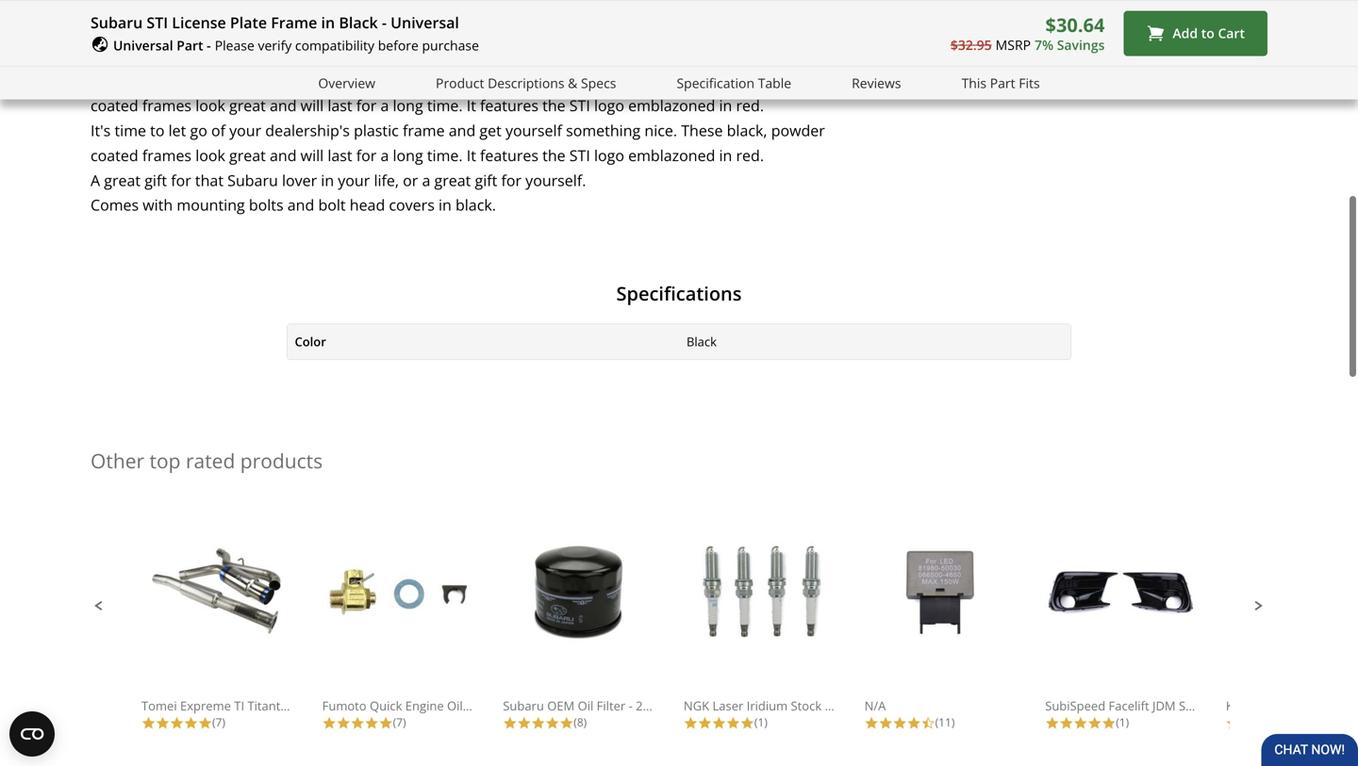 Task type: locate. For each thing, give the bounding box(es) containing it.
0 vertical spatial it
[[467, 95, 476, 116]]

specification table link
[[677, 72, 791, 94]]

2 1 total reviews element from the left
[[1045, 715, 1196, 731]]

4 star image from the left
[[198, 717, 212, 731]]

of up that
[[211, 120, 225, 141]]

1 vertical spatial get
[[480, 120, 502, 141]]

last down overview link
[[328, 95, 352, 116]]

koyo aluminum racing link
[[1226, 542, 1358, 715]]

black
[[339, 12, 378, 33], [687, 334, 717, 351]]

subaru left license
[[91, 12, 143, 33]]

11 star image from the left
[[865, 717, 879, 731]]

(7) left ti
[[212, 715, 225, 730]]

go
[[190, 71, 207, 91], [190, 120, 207, 141]]

sti down &
[[569, 95, 590, 116]]

long
[[393, 95, 423, 116], [393, 145, 423, 165]]

star image
[[141, 717, 156, 731], [156, 717, 170, 731], [170, 717, 184, 731], [198, 717, 212, 731], [336, 717, 351, 731], [379, 717, 393, 731], [531, 717, 545, 731], [545, 717, 560, 731], [560, 717, 574, 731], [698, 717, 712, 731], [879, 717, 893, 731], [1045, 717, 1059, 731], [1059, 717, 1074, 731], [1074, 717, 1088, 731], [1102, 717, 1116, 731], [1226, 717, 1240, 731]]

2 get from the top
[[480, 120, 502, 141]]

1 powder from the top
[[771, 71, 825, 91]]

yourself.
[[526, 170, 586, 190]]

6 star image from the left
[[517, 717, 531, 731]]

to
[[1201, 24, 1215, 42], [150, 71, 165, 91], [150, 120, 165, 141]]

$30.64
[[1046, 12, 1105, 38]]

sti up yourself.
[[569, 145, 590, 165]]

expreme
[[180, 698, 231, 715]]

1 vertical spatial yourself
[[506, 120, 562, 141]]

1 vertical spatial last
[[328, 145, 352, 165]]

2 vertical spatial a
[[422, 170, 430, 190]]

that
[[195, 170, 224, 190]]

to up with
[[150, 120, 165, 141]]

2 (1) from the left
[[1116, 715, 1129, 730]]

1 7 total reviews element from the left
[[141, 715, 292, 731]]

(7) right back...
[[393, 715, 406, 730]]

dealership's down universal part - please verify compatibility before purchase
[[265, 71, 350, 91]]

(1) left jdm
[[1116, 715, 1129, 730]]

the up yourself.
[[542, 145, 566, 165]]

oil right "oem"
[[578, 698, 594, 715]]

and down purchase
[[449, 71, 476, 91]]

with
[[143, 195, 173, 215]]

before
[[378, 36, 419, 54]]

it down product descriptions & specs link
[[467, 95, 476, 116]]

part for this
[[990, 74, 1015, 92]]

1 long from the top
[[393, 95, 423, 116]]

(1)
[[754, 715, 768, 730], [1116, 715, 1129, 730]]

gift up with
[[145, 170, 167, 190]]

1 horizontal spatial (1)
[[1116, 715, 1129, 730]]

1 1 total reviews element from the left
[[684, 715, 835, 731]]

frame
[[403, 71, 445, 91], [403, 120, 445, 141]]

part down license
[[177, 36, 203, 54]]

14 star image from the left
[[1088, 717, 1102, 731]]

2 plastic from the top
[[354, 120, 399, 141]]

1 vertical spatial frames
[[142, 145, 192, 165]]

1 vertical spatial your
[[229, 120, 261, 141]]

black.
[[456, 195, 496, 215]]

9 star image from the left
[[726, 717, 740, 731]]

plastic down before
[[354, 71, 399, 91]]

oil left drain
[[447, 698, 463, 715]]

table
[[758, 74, 791, 92]]

1 oil from the left
[[447, 698, 463, 715]]

1 vertical spatial dealership's
[[265, 120, 350, 141]]

your up bolts
[[229, 120, 261, 141]]

0 horizontal spatial part
[[177, 36, 203, 54]]

great up bolts
[[229, 145, 266, 165]]

0 vertical spatial yourself
[[506, 71, 562, 91]]

1 vertical spatial let
[[168, 120, 186, 141]]

will
[[301, 95, 324, 116], [301, 145, 324, 165]]

8 star image from the left
[[545, 717, 560, 731]]

for left yourself.
[[501, 170, 522, 190]]

fumoto quick engine oil drain valve...
[[322, 698, 540, 715]]

time. up black.
[[427, 145, 463, 165]]

1 vertical spatial a
[[381, 145, 389, 165]]

bolt
[[318, 195, 346, 215]]

dealership's up lover
[[265, 120, 350, 141]]

0 vertical spatial coated
[[91, 95, 138, 116]]

- right filter
[[629, 698, 633, 715]]

1 vertical spatial plastic
[[354, 120, 399, 141]]

2 dealership's from the top
[[265, 120, 350, 141]]

0 horizontal spatial black
[[339, 12, 378, 33]]

2 go from the top
[[190, 120, 207, 141]]

2 it's from the top
[[91, 120, 111, 141]]

0 horizontal spatial product
[[91, 25, 162, 51]]

red.
[[736, 95, 764, 116], [736, 145, 764, 165]]

product
[[91, 25, 162, 51], [436, 74, 484, 92]]

black up compatibility
[[339, 12, 378, 33]]

descriptions
[[488, 74, 565, 92]]

to right add
[[1201, 24, 1215, 42]]

part for universal
[[177, 36, 203, 54]]

comes
[[91, 195, 139, 215]]

will down overview link
[[301, 95, 324, 116]]

go down product description
[[190, 71, 207, 91]]

- down license
[[207, 36, 211, 54]]

powder down table
[[771, 120, 825, 141]]

yourself
[[506, 71, 562, 91], [506, 120, 562, 141]]

time.
[[427, 95, 463, 116], [427, 145, 463, 165]]

14 star image from the left
[[1074, 717, 1088, 731]]

0 vertical spatial product
[[91, 25, 162, 51]]

2 something from the top
[[566, 120, 641, 141]]

it up black.
[[467, 145, 476, 165]]

1 vertical spatial black
[[687, 334, 717, 351]]

a up life,
[[381, 145, 389, 165]]

1 vertical spatial go
[[190, 120, 207, 141]]

1 it from the top
[[467, 95, 476, 116]]

(7) for expreme
[[212, 715, 225, 730]]

2 vertical spatial sti
[[569, 145, 590, 165]]

1 features from the top
[[480, 95, 539, 116]]

universal down license
[[113, 36, 173, 54]]

1 dealership's from the top
[[265, 71, 350, 91]]

1 horizontal spatial oil
[[578, 698, 594, 715]]

1 vertical spatial emblazoned
[[628, 145, 715, 165]]

1 horizontal spatial part
[[990, 74, 1015, 92]]

7 total reviews element for expreme
[[141, 715, 292, 731]]

look
[[195, 95, 225, 116], [195, 145, 225, 165]]

2 coated from the top
[[91, 145, 138, 165]]

1 vertical spatial universal
[[113, 36, 173, 54]]

16 star image from the left
[[1226, 717, 1240, 731]]

rated
[[186, 447, 235, 474]]

the down product descriptions & specs link
[[542, 95, 566, 116]]

nice. down specification
[[645, 120, 677, 141]]

2 (7) from the left
[[393, 715, 406, 730]]

11 total reviews element
[[865, 715, 1015, 731]]

1 plastic from the top
[[354, 71, 399, 91]]

lover
[[282, 170, 317, 190]]

subaru
[[91, 12, 143, 33], [227, 170, 278, 190], [503, 698, 544, 715]]

0 horizontal spatial gift
[[145, 170, 167, 190]]

0 vertical spatial part
[[177, 36, 203, 54]]

black,
[[727, 71, 767, 91], [727, 120, 767, 141]]

add to cart button
[[1124, 11, 1268, 56]]

long up or
[[393, 145, 423, 165]]

a down before
[[381, 95, 389, 116]]

1 total reviews element
[[684, 715, 835, 731], [1045, 715, 1196, 731]]

sti left license
[[147, 12, 168, 33]]

product left license
[[91, 25, 162, 51]]

11 star image from the left
[[879, 717, 893, 731]]

heat
[[825, 698, 852, 715]]

0 vertical spatial of
[[211, 71, 225, 91]]

2 vertical spatial subaru
[[503, 698, 544, 715]]

part
[[177, 36, 203, 54], [990, 74, 1015, 92]]

8 total reviews element
[[503, 715, 654, 731]]

yourself down product descriptions & specs link
[[506, 120, 562, 141]]

yourself left &
[[506, 71, 562, 91]]

0 vertical spatial long
[[393, 95, 423, 116]]

and up lover
[[270, 145, 297, 165]]

coated
[[91, 95, 138, 116], [91, 145, 138, 165]]

sbslf-
[[294, 29, 336, 47]]

-
[[382, 12, 387, 33], [207, 36, 211, 54], [629, 698, 633, 715]]

1 vertical spatial sti
[[569, 95, 590, 116]]

time. down purchase
[[427, 95, 463, 116]]

1 horizontal spatial product
[[436, 74, 484, 92]]

0 vertical spatial dealership's
[[265, 71, 350, 91]]

for left that
[[171, 170, 191, 190]]

1 vertical spatial logo
[[594, 145, 624, 165]]

open widget image
[[9, 712, 55, 757]]

0 vertical spatial logo
[[594, 95, 624, 116]]

subaru up bolts
[[227, 170, 278, 190]]

0 vertical spatial get
[[480, 71, 502, 91]]

let
[[168, 71, 186, 91], [168, 120, 186, 141]]

1 last from the top
[[328, 95, 352, 116]]

features up yourself.
[[480, 145, 539, 165]]

0 vertical spatial the
[[542, 95, 566, 116]]

frame down before
[[403, 71, 445, 91]]

0 vertical spatial black
[[339, 12, 378, 33]]

0 vertical spatial red.
[[736, 95, 764, 116]]

1 vertical spatial time.
[[427, 145, 463, 165]]

2 it from the top
[[467, 145, 476, 165]]

1 will from the top
[[301, 95, 324, 116]]

0 vertical spatial let
[[168, 71, 186, 91]]

1 nice. from the top
[[645, 71, 677, 91]]

0 horizontal spatial (7)
[[212, 715, 225, 730]]

frame up or
[[403, 120, 445, 141]]

please
[[215, 36, 254, 54]]

and up black.
[[449, 120, 476, 141]]

1 vertical spatial product
[[436, 74, 484, 92]]

1 vertical spatial black,
[[727, 120, 767, 141]]

let down product description
[[168, 71, 186, 91]]

product for product descriptions & specs
[[436, 74, 484, 92]]

1 vertical spatial coated
[[91, 145, 138, 165]]

1 vertical spatial subaru
[[227, 170, 278, 190]]

0 vertical spatial emblazoned
[[628, 95, 715, 116]]

7 total reviews element
[[141, 715, 292, 731], [322, 715, 473, 731]]

time down product description
[[115, 71, 146, 91]]

0 vertical spatial these
[[681, 71, 723, 91]]

1 horizontal spatial universal
[[391, 12, 459, 33]]

1 vertical spatial of
[[211, 120, 225, 141]]

a
[[91, 170, 100, 190]]

frames down product description
[[142, 95, 192, 116]]

last up "bolt"
[[328, 145, 352, 165]]

2 horizontal spatial subaru
[[503, 698, 544, 715]]

7 star image from the left
[[531, 717, 545, 731]]

nice.
[[645, 71, 677, 91], [645, 120, 677, 141]]

subaru oem oil filter - 2015+ wrx link
[[503, 542, 700, 715]]

1 vertical spatial something
[[566, 120, 641, 141]]

2 these from the top
[[681, 120, 723, 141]]

0 vertical spatial something
[[566, 71, 641, 91]]

look down please
[[195, 95, 225, 116]]

sti
[[147, 12, 168, 33], [569, 95, 590, 116], [569, 145, 590, 165]]

1 vertical spatial will
[[301, 145, 324, 165]]

1 horizontal spatial 7 total reviews element
[[322, 715, 473, 731]]

let up with
[[168, 120, 186, 141]]

2 features from the top
[[480, 145, 539, 165]]

0 horizontal spatial (1)
[[754, 715, 768, 730]]

5 star image from the left
[[503, 717, 517, 731]]

blk
[[377, 29, 402, 47]]

go up that
[[190, 120, 207, 141]]

0 vertical spatial black,
[[727, 71, 767, 91]]

1 vertical spatial frame
[[403, 120, 445, 141]]

1 vertical spatial long
[[393, 145, 423, 165]]

msrp
[[996, 36, 1031, 54]]

0 vertical spatial to
[[1201, 24, 1215, 42]]

subispeed
[[1045, 698, 1106, 715]]

time up comes
[[115, 120, 146, 141]]

1 horizontal spatial subaru
[[227, 170, 278, 190]]

powder left reviews
[[771, 71, 825, 91]]

2 the from the top
[[542, 145, 566, 165]]

subaru for subaru oem oil filter - 2015+ wrx
[[503, 698, 544, 715]]

0 vertical spatial subaru
[[91, 12, 143, 33]]

0 vertical spatial powder
[[771, 71, 825, 91]]

1 vertical spatial it
[[467, 145, 476, 165]]

last
[[328, 95, 352, 116], [328, 145, 352, 165]]

overview
[[318, 74, 375, 92]]

these
[[681, 71, 723, 91], [681, 120, 723, 141]]

1 vertical spatial -
[[207, 36, 211, 54]]

look up that
[[195, 145, 225, 165]]

2 last from the top
[[328, 145, 352, 165]]

the
[[542, 95, 566, 116], [542, 145, 566, 165]]

it's time to let go of your dealership's plastic frame and get yourself something nice.  these black, powder coated frames look great and will last for a long time.  it features the sti logo emblazoned in red. it's time to let go of your dealership's plastic frame and get yourself something nice.  these black, powder coated frames look great and will last for a long time.  it features the sti logo emblazoned in red. a great gift for that subaru lover in your life, or a great gift for yourself. comes with mounting bolts and bolt head covers in black.
[[91, 71, 825, 215]]

great down please
[[229, 95, 266, 116]]

1 total reviews element for laser
[[684, 715, 835, 731]]

1 (1) from the left
[[754, 715, 768, 730]]

your
[[229, 71, 261, 91], [229, 120, 261, 141], [338, 170, 370, 190]]

2 will from the top
[[301, 145, 324, 165]]

2 nice. from the top
[[645, 120, 677, 141]]

black down specifications in the top of the page
[[687, 334, 717, 351]]

0 vertical spatial time
[[115, 71, 146, 91]]

2 let from the top
[[168, 120, 186, 141]]

universal
[[391, 12, 459, 33], [113, 36, 173, 54]]

ngk
[[684, 698, 709, 715]]

1 vertical spatial time
[[115, 120, 146, 141]]

0 horizontal spatial 7 total reviews element
[[141, 715, 292, 731]]

2 red. from the top
[[736, 145, 764, 165]]

n/a
[[865, 698, 886, 715]]

0 vertical spatial nice.
[[645, 71, 677, 91]]

1 vertical spatial powder
[[771, 120, 825, 141]]

something down specs
[[566, 120, 641, 141]]

1 (7) from the left
[[212, 715, 225, 730]]

star image
[[184, 717, 198, 731], [322, 717, 336, 731], [351, 717, 365, 731], [365, 717, 379, 731], [503, 717, 517, 731], [517, 717, 531, 731], [684, 717, 698, 731], [712, 717, 726, 731], [726, 717, 740, 731], [740, 717, 754, 731], [865, 717, 879, 731], [893, 717, 907, 731], [907, 717, 921, 731], [1088, 717, 1102, 731]]

for up life,
[[356, 145, 377, 165]]

1 vertical spatial the
[[542, 145, 566, 165]]

1 emblazoned from the top
[[628, 95, 715, 116]]

2 horizontal spatial -
[[629, 698, 633, 715]]

emblazoned
[[628, 95, 715, 116], [628, 145, 715, 165]]

for down overview link
[[356, 95, 377, 116]]

product down purchase
[[436, 74, 484, 92]]

will up lover
[[301, 145, 324, 165]]

in
[[321, 12, 335, 33], [719, 95, 732, 116], [719, 145, 732, 165], [321, 170, 334, 190], [439, 195, 452, 215]]

0 horizontal spatial subaru
[[91, 12, 143, 33]]

or
[[403, 170, 418, 190]]

it's up "a"
[[91, 120, 111, 141]]

oil
[[447, 698, 463, 715], [578, 698, 594, 715]]

half star image
[[921, 717, 935, 731]]

features down product descriptions & specs link
[[480, 95, 539, 116]]

- up before
[[382, 12, 387, 33]]

plate
[[230, 12, 267, 33]]

0 horizontal spatial 1 total reviews element
[[684, 715, 835, 731]]

to down product description
[[150, 71, 165, 91]]

it's down product description
[[91, 71, 111, 91]]

of down please
[[211, 71, 225, 91]]

1 horizontal spatial 1 total reviews element
[[1045, 715, 1196, 731]]

1 vertical spatial features
[[480, 145, 539, 165]]

top
[[150, 447, 181, 474]]

great up black.
[[434, 170, 471, 190]]

1 frames from the top
[[142, 95, 192, 116]]

2015+
[[636, 698, 671, 715]]

your up head
[[338, 170, 370, 190]]

1 go from the top
[[190, 71, 207, 91]]

0 vertical spatial frame
[[403, 71, 445, 91]]

1 vertical spatial part
[[990, 74, 1015, 92]]

engine
[[405, 698, 444, 715]]

1 vertical spatial to
[[150, 71, 165, 91]]

great
[[229, 95, 266, 116], [229, 145, 266, 165], [104, 170, 141, 190], [434, 170, 471, 190]]

0 horizontal spatial oil
[[447, 698, 463, 715]]

a right or
[[422, 170, 430, 190]]

part left fits at the top of the page
[[990, 74, 1015, 92]]

0 horizontal spatial -
[[207, 36, 211, 54]]

1 yourself from the top
[[506, 71, 562, 91]]

nice. right specs
[[645, 71, 677, 91]]

plastic up life,
[[354, 120, 399, 141]]

gift up black.
[[475, 170, 497, 190]]

subaru left "oem"
[[503, 698, 544, 715]]

0 vertical spatial plastic
[[354, 71, 399, 91]]

your down please
[[229, 71, 261, 91]]

these left table
[[681, 71, 723, 91]]

1 it's from the top
[[91, 71, 111, 91]]

(1) right laser
[[754, 715, 768, 730]]

this part fits
[[962, 74, 1040, 92]]

frames up with
[[142, 145, 192, 165]]

1 vertical spatial these
[[681, 120, 723, 141]]

long down before
[[393, 95, 423, 116]]

(7) for quick
[[393, 715, 406, 730]]

0 vertical spatial frames
[[142, 95, 192, 116]]

1 gift from the left
[[145, 170, 167, 190]]

subaru inside the it's time to let go of your dealership's plastic frame and get yourself something nice.  these black, powder coated frames look great and will last for a long time.  it features the sti logo emblazoned in red. it's time to let go of your dealership's plastic frame and get yourself something nice.  these black, powder coated frames look great and will last for a long time.  it features the sti logo emblazoned in red. a great gift for that subaru lover in your life, or a great gift for yourself. comes with mounting bolts and bolt head covers in black.
[[227, 170, 278, 190]]

7 star image from the left
[[684, 717, 698, 731]]

something right descriptions
[[566, 71, 641, 91]]

gift
[[145, 170, 167, 190], [475, 170, 497, 190]]

0 vertical spatial time.
[[427, 95, 463, 116]]

plastic
[[354, 71, 399, 91], [354, 120, 399, 141]]

0 vertical spatial features
[[480, 95, 539, 116]]

0 horizontal spatial universal
[[113, 36, 173, 54]]

frames
[[142, 95, 192, 116], [142, 145, 192, 165]]

and
[[449, 71, 476, 91], [270, 95, 297, 116], [449, 120, 476, 141], [270, 145, 297, 165], [287, 195, 314, 215]]

1 vertical spatial look
[[195, 145, 225, 165]]

1 horizontal spatial black
[[687, 334, 717, 351]]

1 star image from the left
[[141, 717, 156, 731]]

1 horizontal spatial -
[[382, 12, 387, 33]]

1 horizontal spatial (7)
[[393, 715, 406, 730]]

these down specification
[[681, 120, 723, 141]]

universal up purchase
[[391, 12, 459, 33]]

1 the from the top
[[542, 95, 566, 116]]

2 7 total reviews element from the left
[[322, 715, 473, 731]]

0 vertical spatial last
[[328, 95, 352, 116]]

0 vertical spatial it's
[[91, 71, 111, 91]]



Task type: vqa. For each thing, say whether or not it's contained in the screenshot.
Select Model 'button'
no



Task type: describe. For each thing, give the bounding box(es) containing it.
racing
[[1320, 698, 1358, 715]]

2 vertical spatial your
[[338, 170, 370, 190]]

10 star image from the left
[[740, 717, 754, 731]]

1 coated from the top
[[91, 95, 138, 116]]

drain
[[466, 698, 497, 715]]

sbslf-stird-blk
[[294, 29, 402, 47]]

tomei expreme ti titantium cat-back... link
[[141, 542, 365, 715]]

1 look from the top
[[195, 95, 225, 116]]

7%
[[1035, 36, 1054, 54]]

stird-
[[336, 29, 377, 47]]

1 let from the top
[[168, 71, 186, 91]]

to inside button
[[1201, 24, 1215, 42]]

3 star image from the left
[[170, 717, 184, 731]]

1 get from the top
[[480, 71, 502, 91]]

product for product description
[[91, 25, 162, 51]]

stock
[[791, 698, 822, 715]]

1 red. from the top
[[736, 95, 764, 116]]

koyo aluminum racing 
[[1226, 698, 1358, 715]]

frame
[[271, 12, 317, 33]]

1 something from the top
[[566, 71, 641, 91]]

aluminum
[[1258, 698, 1317, 715]]

6 star image from the left
[[379, 717, 393, 731]]

2 vertical spatial to
[[150, 120, 165, 141]]

compatibility
[[295, 36, 375, 54]]

$30.64 $32.95 msrp 7% savings
[[951, 12, 1105, 54]]

specification
[[677, 74, 755, 92]]

7 total reviews element for quick
[[322, 715, 473, 731]]

bolts
[[249, 195, 284, 215]]

specification table
[[677, 74, 791, 92]]

purchase
[[422, 36, 479, 54]]

facelift
[[1109, 698, 1149, 715]]

subaru sti license plate frame in black - universal
[[91, 12, 459, 33]]

color
[[295, 334, 326, 351]]

1 star image from the left
[[184, 717, 198, 731]]

range...
[[855, 698, 900, 715]]

head
[[350, 195, 385, 215]]

style
[[1179, 698, 1206, 715]]

2 star image from the left
[[156, 717, 170, 731]]

overview link
[[318, 72, 375, 94]]

subaru for subaru sti license plate frame in black - universal
[[91, 12, 143, 33]]

this
[[962, 74, 987, 92]]

12 star image from the left
[[1045, 717, 1059, 731]]

9 star image from the left
[[560, 717, 574, 731]]

2 logo from the top
[[594, 145, 624, 165]]

filter
[[597, 698, 626, 715]]

0 vertical spatial a
[[381, 95, 389, 116]]

13 star image from the left
[[1059, 717, 1074, 731]]

savings
[[1057, 36, 1105, 54]]

tomei
[[141, 698, 177, 715]]

15 star image from the left
[[1102, 717, 1116, 731]]

product description
[[91, 25, 272, 51]]

0 vertical spatial -
[[382, 12, 387, 33]]

2 long from the top
[[393, 145, 423, 165]]

2 oil from the left
[[578, 698, 594, 715]]

1 frame from the top
[[403, 71, 445, 91]]

reviews link
[[852, 72, 901, 94]]

2 emblazoned from the top
[[628, 145, 715, 165]]

specifications
[[616, 281, 742, 307]]

jdm
[[1153, 698, 1176, 715]]

+...
[[1235, 698, 1252, 715]]

2 time from the top
[[115, 120, 146, 141]]

- inside subaru oem oil filter - 2015+ wrx link
[[629, 698, 633, 715]]

and down verify
[[270, 95, 297, 116]]

product descriptions & specs
[[436, 74, 616, 92]]

universal part - please verify compatibility before purchase
[[113, 36, 479, 54]]

2 yourself from the top
[[506, 120, 562, 141]]

2 gift from the left
[[475, 170, 497, 190]]

10 star image from the left
[[698, 717, 712, 731]]

1 black, from the top
[[727, 71, 767, 91]]

add
[[1173, 24, 1198, 42]]

covers
[[389, 195, 435, 215]]

back...
[[328, 698, 365, 715]]

13 star image from the left
[[907, 717, 921, 731]]

(1) for laser
[[754, 715, 768, 730]]

(11)
[[935, 715, 955, 730]]

1 of from the top
[[211, 71, 225, 91]]

1 these from the top
[[681, 71, 723, 91]]

0 vertical spatial sti
[[147, 12, 168, 33]]

ngk laser iridium stock heat range... link
[[684, 542, 900, 715]]

subispeed facelift jdm style drl +...
[[1045, 698, 1252, 715]]

mounting
[[177, 195, 245, 215]]

0 vertical spatial your
[[229, 71, 261, 91]]

0 vertical spatial universal
[[391, 12, 459, 33]]

titantium
[[248, 698, 302, 715]]

great up comes
[[104, 170, 141, 190]]

fits
[[1019, 74, 1040, 92]]

other top rated products
[[91, 447, 323, 474]]

3 star image from the left
[[351, 717, 365, 731]]

ti
[[234, 698, 244, 715]]

(1) for facelift
[[1116, 715, 1129, 730]]

koyo
[[1226, 698, 1254, 715]]

iridium
[[747, 698, 788, 715]]

this part fits link
[[962, 72, 1040, 94]]

specs
[[581, 74, 616, 92]]

n/a link
[[865, 542, 1015, 715]]

1 time. from the top
[[427, 95, 463, 116]]

laser
[[713, 698, 744, 715]]

description
[[167, 25, 272, 51]]

other
[[91, 447, 144, 474]]

1 time from the top
[[115, 71, 146, 91]]

valve...
[[501, 698, 540, 715]]

12 star image from the left
[[893, 717, 907, 731]]

1 logo from the top
[[594, 95, 624, 116]]

2 star image from the left
[[322, 717, 336, 731]]

wrx
[[674, 698, 700, 715]]

cart
[[1218, 24, 1245, 42]]

2 black, from the top
[[727, 120, 767, 141]]

life,
[[374, 170, 399, 190]]

subispeed facelift jdm style drl +... link
[[1045, 542, 1252, 715]]

fumoto
[[322, 698, 367, 715]]

2 frame from the top
[[403, 120, 445, 141]]

ngk laser iridium stock heat range...
[[684, 698, 900, 715]]

$32.95
[[951, 36, 992, 54]]

2 powder from the top
[[771, 120, 825, 141]]

&
[[568, 74, 578, 92]]

(8)
[[574, 715, 587, 730]]

2 time. from the top
[[427, 145, 463, 165]]

2 of from the top
[[211, 120, 225, 141]]

quick
[[370, 698, 402, 715]]

products
[[240, 447, 323, 474]]

tomei expreme ti titantium cat-back...
[[141, 698, 365, 715]]

2 frames from the top
[[142, 145, 192, 165]]

verify
[[258, 36, 292, 54]]

add to cart
[[1173, 24, 1245, 42]]

1 total reviews element for facelift
[[1045, 715, 1196, 731]]

4 star image from the left
[[365, 717, 379, 731]]

fumoto quick engine oil drain valve... link
[[322, 542, 540, 715]]

cat-
[[306, 698, 328, 715]]

2 look from the top
[[195, 145, 225, 165]]

and down lover
[[287, 195, 314, 215]]

drl
[[1209, 698, 1232, 715]]

5 star image from the left
[[336, 717, 351, 731]]

product descriptions & specs link
[[436, 72, 616, 94]]

reviews
[[852, 74, 901, 92]]

3 total reviews element
[[1226, 715, 1358, 731]]

8 star image from the left
[[712, 717, 726, 731]]



